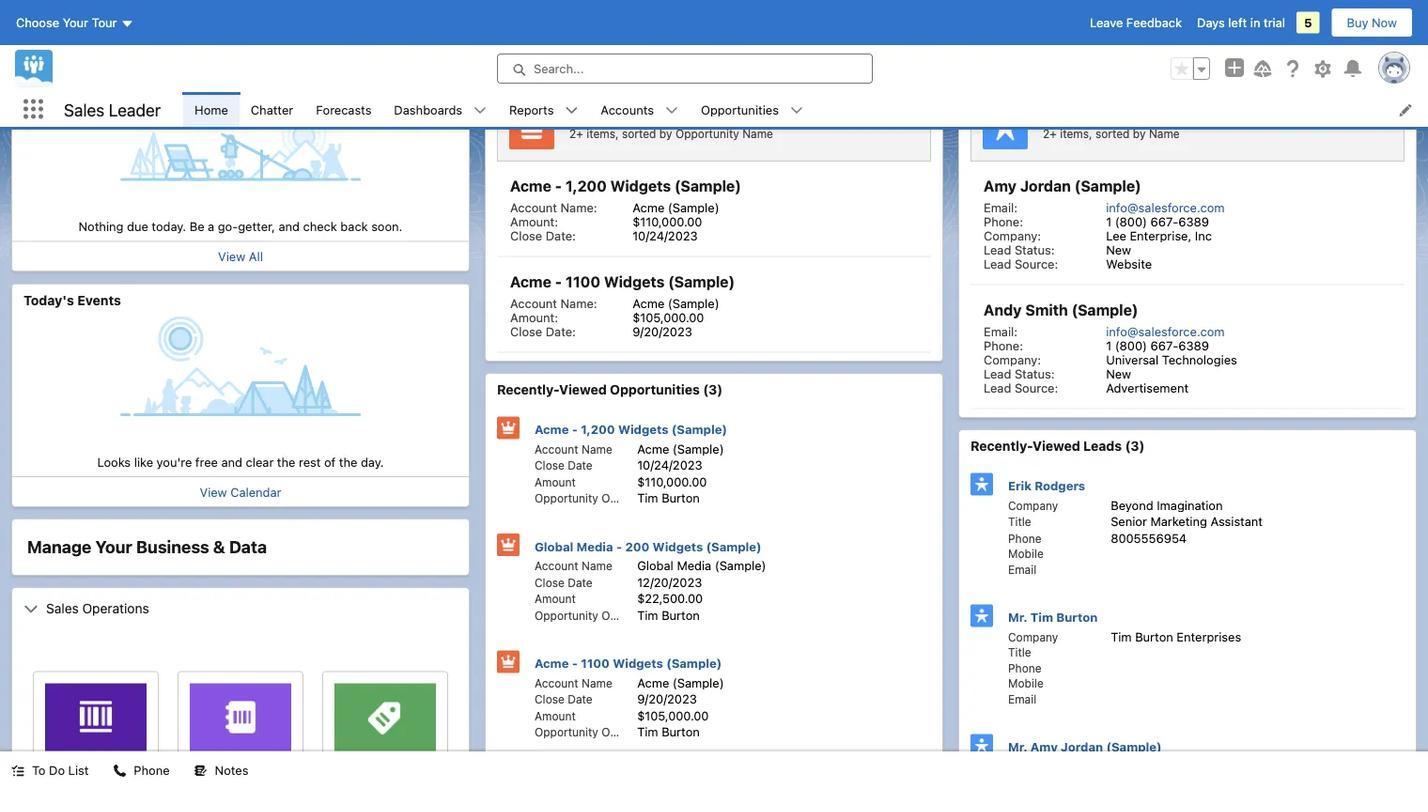 Task type: vqa. For each thing, say whether or not it's contained in the screenshot.
middle Owner
yes



Task type: locate. For each thing, give the bounding box(es) containing it.
go-
[[218, 219, 238, 234]]

account name:
[[510, 200, 597, 214], [510, 296, 597, 310]]

your for choose
[[63, 16, 88, 30]]

company:
[[984, 228, 1041, 242], [984, 352, 1041, 367]]

group
[[1171, 57, 1211, 80]]

opportunity owner tim burton
[[535, 491, 700, 505], [535, 608, 700, 622], [535, 725, 700, 739]]

phone down mr. tim burton
[[1009, 662, 1042, 675]]

close date for acme - 1100 widgets (sample)
[[535, 693, 593, 706]]

lead status: up andy
[[984, 242, 1055, 257]]

2 title from the top
[[1009, 646, 1032, 659]]

2 (800) from the top
[[1115, 338, 1148, 352]]

2 by from the left
[[1133, 127, 1146, 140]]

close date for acme - 1,200 widgets (sample)
[[535, 459, 593, 472]]

1,200 down recently-viewed opportunities (3)
[[581, 422, 615, 437]]

notes
[[215, 764, 249, 778]]

1 1 (800) 667-6389 from the top
[[1106, 214, 1210, 228]]

2+ down reports list item
[[570, 127, 584, 140]]

0 vertical spatial 667-
[[1151, 214, 1179, 228]]

1 horizontal spatial recently-
[[971, 438, 1033, 454]]

0 vertical spatial (3)
[[703, 382, 723, 398]]

0 vertical spatial $105,000.00
[[633, 310, 704, 324]]

source: up smith
[[1015, 257, 1059, 271]]

sales for sales operations
[[46, 601, 79, 616]]

2 close date: from the top
[[510, 324, 576, 338]]

0 vertical spatial acme - 1,200 widgets (sample)
[[510, 177, 741, 195]]

phone right products
[[134, 764, 170, 778]]

opportunities link
[[690, 92, 790, 127]]

view left all on the top left of page
[[218, 250, 246, 264]]

2 email: from the top
[[984, 324, 1018, 338]]

phone inside title phone mobile email
[[1009, 662, 1042, 675]]

of
[[1270, 22, 1281, 35], [324, 455, 336, 469]]

global media - 200 widgets (sample)
[[535, 540, 762, 554]]

6389 up advertisement
[[1179, 338, 1210, 352]]

2 2+ from the left
[[1043, 127, 1057, 140]]

account for 10/24/2023
[[535, 443, 579, 456]]

1 lead source: from the top
[[984, 257, 1059, 271]]

2 info@salesforce.com from the top
[[1106, 324, 1225, 338]]

1 vertical spatial opportunity owner tim burton
[[535, 608, 700, 622]]

1 phone: from the top
[[984, 214, 1024, 228]]

1 vertical spatial text default image
[[113, 765, 126, 778]]

1 vertical spatial view
[[218, 250, 246, 264]]

1 vertical spatial 667-
[[1151, 338, 1179, 352]]

0 horizontal spatial by
[[660, 127, 673, 140]]

1 vertical spatial info@salesforce.com link
[[1106, 324, 1225, 338]]

1 vertical spatial status:
[[1015, 367, 1055, 381]]

in
[[1251, 16, 1261, 30]]

sales for sales leader
[[64, 99, 105, 120]]

manage
[[27, 537, 92, 557]]

0 horizontal spatial amy
[[984, 177, 1017, 195]]

2 status: from the top
[[1015, 367, 1055, 381]]

text default image inside sales operations dropdown button
[[23, 602, 39, 617]]

text default image inside reports list item
[[565, 104, 578, 117]]

0 vertical spatial global
[[535, 540, 574, 554]]

1 close date: from the top
[[510, 228, 576, 242]]

2 vertical spatial opportunity owner tim burton
[[535, 725, 700, 739]]

0 vertical spatial email
[[1009, 563, 1037, 576]]

info@salesforce.com link
[[1106, 200, 1225, 214], [1106, 324, 1225, 338]]

today's
[[23, 60, 73, 76]]

0 vertical spatial close date
[[535, 459, 593, 472]]

acme - 1,200 widgets (sample) down "accounts" at the left top of the page
[[510, 177, 741, 195]]

amount for global media - 200 widgets (sample)
[[535, 593, 576, 606]]

(3) for recently-viewed leads (3)
[[1126, 438, 1145, 454]]

1 email: from the top
[[984, 200, 1018, 214]]

tim
[[637, 491, 659, 505], [637, 608, 659, 622], [1031, 610, 1054, 625], [1111, 630, 1132, 644], [637, 725, 659, 739]]

and right free
[[221, 455, 243, 469]]

1 (800) 667-6389 for amy jordan (sample)
[[1106, 214, 1210, 228]]

0 vertical spatial date
[[568, 459, 593, 472]]

nothing due today. be a go-getter, and check back soon.
[[79, 219, 403, 234]]

1 vertical spatial 6389
[[1179, 338, 1210, 352]]

opportunity
[[676, 127, 740, 140], [535, 492, 599, 505], [535, 609, 599, 622], [535, 726, 599, 739]]

burton
[[662, 491, 700, 505], [662, 608, 700, 622], [1057, 610, 1098, 625], [1136, 630, 1174, 644], [662, 725, 700, 739]]

email
[[1009, 563, 1037, 576], [1009, 693, 1037, 706]]

667- left inc
[[1151, 214, 1179, 228]]

mr. down title phone mobile email
[[1009, 740, 1028, 754]]

$22,500.00
[[637, 592, 703, 606]]

1 vertical spatial date:
[[546, 324, 576, 338]]

your inside dropdown button
[[63, 16, 88, 30]]

0 horizontal spatial 2+
[[570, 127, 584, 140]]

3 owner from the top
[[602, 726, 637, 739]]

2 account name: from the top
[[510, 296, 597, 310]]

1 vertical spatial 1
[[1106, 338, 1112, 352]]

widgets for 10/24/2023
[[618, 422, 669, 437]]

1 account name: from the top
[[510, 200, 597, 214]]

1 info@salesforce.com link from the top
[[1106, 200, 1225, 214]]

email up mr. amy jordan (sample)
[[1009, 693, 1037, 706]]

of right "as"
[[1270, 22, 1281, 35]]

text default image inside phone button
[[113, 765, 126, 778]]

1,200 for account name
[[581, 422, 615, 437]]

text default image inside accounts list item
[[665, 104, 679, 117]]

1 company: from the top
[[984, 228, 1041, 242]]

3 opportunity owner tim burton from the top
[[535, 725, 700, 739]]

by down accounts list item
[[660, 127, 673, 140]]

1 account name from the top
[[535, 443, 613, 456]]

view
[[23, 17, 51, 31], [218, 250, 246, 264], [200, 485, 227, 499]]

and
[[279, 219, 300, 234], [221, 455, 243, 469]]

widgets
[[611, 177, 671, 195], [604, 273, 665, 291], [618, 422, 669, 437], [653, 540, 703, 554], [613, 657, 663, 671]]

0 horizontal spatial global
[[535, 540, 574, 554]]

(800)
[[1115, 214, 1148, 228], [1115, 338, 1148, 352]]

0 vertical spatial 6389
[[1179, 214, 1210, 228]]

status: down smith
[[1015, 367, 1055, 381]]

email up mr. tim burton
[[1009, 563, 1037, 576]]

0 vertical spatial lead status:
[[984, 242, 1055, 257]]

2 phone: from the top
[[984, 338, 1024, 352]]

reports
[[510, 102, 554, 117]]

1 source: from the top
[[1015, 257, 1059, 271]]

lead source: for amy
[[984, 257, 1059, 271]]

1 vertical spatial amount:
[[510, 310, 558, 324]]

0 vertical spatial 1100
[[566, 273, 601, 291]]

2 owner from the top
[[602, 609, 637, 622]]

1 vertical spatial close date:
[[510, 324, 576, 338]]

2 vertical spatial date
[[568, 693, 593, 706]]

0 vertical spatial email:
[[984, 200, 1018, 214]]

sorted for leads
[[1096, 127, 1130, 140]]

1 horizontal spatial and
[[279, 219, 300, 234]]

lead
[[984, 242, 1012, 257], [984, 257, 1012, 271], [984, 367, 1012, 381], [984, 381, 1012, 395]]

1 vertical spatial 1100
[[581, 657, 610, 671]]

account name for 1100
[[535, 677, 613, 690]]

0 vertical spatial mr.
[[1009, 610, 1028, 625]]

media left 200
[[577, 540, 613, 554]]

0 horizontal spatial viewed
[[559, 382, 607, 398]]

2 amount from the top
[[535, 593, 576, 606]]

2 items, from the left
[[1060, 127, 1093, 140]]

acme - 1,200 widgets (sample)
[[510, 177, 741, 195], [535, 422, 727, 437]]

2 name: from the top
[[561, 296, 597, 310]]

1 title from the top
[[1009, 516, 1032, 529]]

lead source:
[[984, 257, 1059, 271], [984, 381, 1059, 395]]

global down global media - 200 widgets (sample)
[[637, 559, 674, 573]]

info@salesforce.com up enterprise,
[[1106, 200, 1225, 214]]

1 vertical spatial name:
[[561, 296, 597, 310]]

global left 200
[[535, 540, 574, 554]]

1 vertical spatial leads
[[1084, 438, 1122, 454]]

recently-
[[497, 382, 559, 398], [971, 438, 1033, 454]]

1 vertical spatial jordan
[[1061, 740, 1104, 754]]

1 horizontal spatial media
[[677, 559, 712, 573]]

sales left operations
[[46, 601, 79, 616]]

0 vertical spatial new
[[1106, 242, 1132, 257]]

1 vertical spatial info@salesforce.com
[[1106, 324, 1225, 338]]

company down mr. tim burton
[[1009, 631, 1059, 644]]

standard product2 image
[[69, 684, 123, 745]]

date
[[568, 459, 593, 472], [568, 576, 593, 589], [568, 693, 593, 706]]

by inside my leads 2+ items, sorted by name
[[1133, 127, 1146, 140]]

1 email from the top
[[1009, 563, 1037, 576]]

2 opportunity owner tim burton from the top
[[535, 608, 700, 622]]

reports link
[[498, 92, 565, 127]]

text default image
[[474, 104, 487, 117], [565, 104, 578, 117], [665, 104, 679, 117], [790, 104, 804, 117], [23, 602, 39, 617], [11, 765, 24, 778], [194, 765, 207, 778]]

calendar
[[230, 485, 282, 499]]

667- up advertisement
[[1151, 338, 1179, 352]]

(800) for andy smith (sample)
[[1115, 338, 1148, 352]]

leads up rodgers
[[1084, 438, 1122, 454]]

company down the erik
[[1009, 499, 1059, 512]]

by inside 'my opportunities 2+ items, sorted by opportunity name'
[[660, 127, 673, 140]]

4 lead from the top
[[984, 381, 1012, 395]]

0 vertical spatial amount
[[535, 476, 576, 489]]

acme (sample) for $105,000.00
[[633, 296, 720, 310]]

email: down amy jordan (sample)
[[984, 200, 1018, 214]]

1 date: from the top
[[546, 228, 576, 242]]

info@salesforce.com link up the universal technologies
[[1106, 324, 1225, 338]]

acme - 1,200 widgets (sample) down recently-viewed opportunities (3)
[[535, 422, 727, 437]]

1 vertical spatial new
[[1106, 367, 1132, 381]]

1 amount from the top
[[535, 476, 576, 489]]

tim for $105,000.00
[[637, 725, 659, 739]]

view left report
[[23, 17, 51, 31]]

2+ inside my leads 2+ items, sorted by name
[[1043, 127, 1057, 140]]

inc
[[1195, 228, 1212, 242]]

account
[[510, 200, 557, 214], [510, 296, 557, 310], [535, 443, 579, 456], [535, 560, 579, 573], [535, 677, 579, 690]]

due
[[127, 219, 148, 234]]

media up 12/20/2023
[[677, 559, 712, 573]]

global
[[535, 540, 574, 554], [637, 559, 674, 573]]

1 vertical spatial recently-
[[971, 438, 1033, 454]]

1 vertical spatial global
[[637, 559, 674, 573]]

universal
[[1106, 352, 1159, 367]]

feedback
[[1127, 16, 1182, 30]]

search... button
[[497, 54, 873, 84]]

0 vertical spatial lead source:
[[984, 257, 1059, 271]]

my left "accounts" at the left top of the page
[[570, 106, 592, 124]]

name:
[[561, 200, 597, 214], [561, 296, 597, 310]]

1 vertical spatial of
[[324, 455, 336, 469]]

close for acme - 1100 widgets (sample)
[[535, 693, 565, 706]]

1 horizontal spatial amy
[[1031, 740, 1058, 754]]

0 vertical spatial amount:
[[510, 214, 558, 228]]

opportunity owner tim burton for $105,000.00
[[535, 725, 700, 739]]

2 sorted from the left
[[1096, 127, 1130, 140]]

3 amount from the top
[[535, 710, 576, 723]]

0 vertical spatial date:
[[546, 228, 576, 242]]

1
[[1106, 214, 1112, 228], [1106, 338, 1112, 352]]

2 email from the top
[[1009, 693, 1037, 706]]

0 vertical spatial mobile
[[1009, 548, 1044, 561]]

0 vertical spatial source:
[[1015, 257, 1059, 271]]

amount for acme - 1100 widgets (sample)
[[535, 710, 576, 723]]

days
[[1198, 16, 1225, 30]]

1 vertical spatial 1,200
[[581, 422, 615, 437]]

lead status: for amy
[[984, 242, 1055, 257]]

1 info@salesforce.com from the top
[[1106, 200, 1225, 214]]

acme - 1100 widgets (sample)
[[510, 273, 735, 291], [535, 657, 722, 671]]

1 1 from the top
[[1106, 214, 1112, 228]]

tim for $22,500.00
[[637, 608, 659, 622]]

phone up "mobile email"
[[1009, 532, 1042, 545]]

company: down andy
[[984, 352, 1041, 367]]

account name
[[535, 443, 613, 456], [535, 560, 613, 573], [535, 677, 613, 690]]

0 horizontal spatial media
[[577, 540, 613, 554]]

1 opportunity owner tim burton from the top
[[535, 491, 700, 505]]

close date: for 1100
[[510, 324, 576, 338]]

acme (sample) for 9/20/2023
[[637, 676, 724, 690]]

the
[[277, 455, 296, 469], [339, 455, 358, 469]]

0 horizontal spatial (3)
[[703, 382, 723, 398]]

mobile down the erik
[[1009, 548, 1044, 561]]

1 vertical spatial amy
[[1031, 740, 1058, 754]]

new up andy smith (sample)
[[1106, 242, 1132, 257]]

1 amount: from the top
[[510, 214, 558, 228]]

sorted inside my leads 2+ items, sorted by name
[[1096, 127, 1130, 140]]

search...
[[534, 62, 584, 76]]

mr. down "mobile email"
[[1009, 610, 1028, 625]]

1 6389 from the top
[[1179, 214, 1210, 228]]

info@salesforce.com link for andy smith (sample)
[[1106, 324, 1225, 338]]

owner for $105,000.00
[[602, 726, 637, 739]]

0 horizontal spatial recently-
[[497, 382, 559, 398]]

viewed
[[559, 382, 607, 398], [1033, 438, 1081, 454]]

1 close date from the top
[[535, 459, 593, 472]]

1 horizontal spatial viewed
[[1033, 438, 1081, 454]]

senior marketing assistant
[[1111, 515, 1263, 529]]

1 mr. from the top
[[1009, 610, 1028, 625]]

1 667- from the top
[[1151, 214, 1179, 228]]

by for opportunities
[[660, 127, 673, 140]]

as
[[1254, 22, 1267, 35]]

status:
[[1015, 242, 1055, 257], [1015, 367, 1055, 381]]

0 vertical spatial close date:
[[510, 228, 576, 242]]

and left check at the top of page
[[279, 219, 300, 234]]

2 the from the left
[[339, 455, 358, 469]]

title for title
[[1009, 516, 1032, 529]]

2 close date from the top
[[535, 576, 593, 589]]

1 lead status: from the top
[[984, 242, 1055, 257]]

1 company from the top
[[1009, 499, 1059, 512]]

2+ inside 'my opportunities 2+ items, sorted by opportunity name'
[[570, 127, 584, 140]]

new left technologies
[[1106, 367, 1132, 381]]

andy
[[984, 301, 1022, 319]]

of right rest
[[324, 455, 336, 469]]

account for $110,000.00
[[510, 200, 557, 214]]

6389
[[1179, 214, 1210, 228], [1179, 338, 1210, 352]]

leads up amy jordan (sample)
[[1069, 106, 1112, 124]]

2 info@salesforce.com link from the top
[[1106, 324, 1225, 338]]

0 vertical spatial owner
[[602, 492, 637, 505]]

1 horizontal spatial text default image
[[1384, 23, 1397, 36]]

enterprises
[[1177, 630, 1242, 644]]

items, down "accounts" at the left top of the page
[[587, 127, 619, 140]]

sales inside dropdown button
[[46, 601, 79, 616]]

2 company: from the top
[[984, 352, 1041, 367]]

1 up advertisement
[[1106, 338, 1112, 352]]

phone
[[1009, 532, 1042, 545], [1009, 662, 1042, 675], [134, 764, 170, 778]]

1 (800) 667-6389 up advertisement
[[1106, 338, 1210, 352]]

items, up amy jordan (sample)
[[1060, 127, 1093, 140]]

close date:
[[510, 228, 576, 242], [510, 324, 576, 338]]

media for -
[[577, 540, 613, 554]]

10/24/2023 for close date
[[637, 458, 703, 472]]

list
[[183, 92, 1429, 127]]

0 horizontal spatial your
[[63, 16, 88, 30]]

1 owner from the top
[[602, 492, 637, 505]]

products button
[[33, 771, 159, 788]]

status: for smith
[[1015, 367, 1055, 381]]

0 vertical spatial (800)
[[1115, 214, 1148, 228]]

0 vertical spatial view
[[23, 17, 51, 31]]

1 vertical spatial company
[[1009, 631, 1059, 644]]

text default image
[[1384, 23, 1397, 36], [113, 765, 126, 778]]

3 close date from the top
[[535, 693, 593, 706]]

amount: for acme - 1,200 widgets (sample)
[[510, 214, 558, 228]]

back
[[341, 219, 368, 234]]

1 vertical spatial 10/24/2023
[[637, 458, 703, 472]]

2+ up amy jordan (sample)
[[1043, 127, 1057, 140]]

(800) up website
[[1115, 214, 1148, 228]]

0 vertical spatial account name
[[535, 443, 613, 456]]

1 vertical spatial mr.
[[1009, 740, 1028, 754]]

view report link
[[23, 17, 93, 31]]

0 vertical spatial text default image
[[1384, 23, 1397, 36]]

0 vertical spatial acme - 1100 widgets (sample)
[[510, 273, 735, 291]]

0 vertical spatial 10/24/2023
[[633, 228, 698, 242]]

2 new from the top
[[1106, 367, 1132, 381]]

sorted up amy jordan (sample)
[[1096, 127, 1130, 140]]

items, inside my leads 2+ items, sorted by name
[[1060, 127, 1093, 140]]

company: down amy jordan (sample)
[[984, 228, 1041, 242]]

show more my leads records element
[[1376, 68, 1405, 82]]

lead status: for andy
[[984, 367, 1055, 381]]

opportunity inside 'my opportunities 2+ items, sorted by opportunity name'
[[676, 127, 740, 140]]

2 account name from the top
[[535, 560, 613, 573]]

name
[[743, 127, 774, 140], [1149, 127, 1180, 140], [582, 443, 613, 456], [582, 560, 613, 573], [582, 677, 613, 690]]

free
[[195, 455, 218, 469]]

1 vertical spatial media
[[677, 559, 712, 573]]

1 up website
[[1106, 214, 1112, 228]]

1 for andy smith (sample)
[[1106, 338, 1112, 352]]

1,200 down "accounts" at the left top of the page
[[566, 177, 607, 195]]

phone: for andy
[[984, 338, 1024, 352]]

mobile down mr. tim burton
[[1009, 677, 1044, 690]]

1 status: from the top
[[1015, 242, 1055, 257]]

my up reports link
[[497, 69, 517, 84]]

phone: down andy
[[984, 338, 1024, 352]]

1 vertical spatial email:
[[984, 324, 1018, 338]]

1 sorted from the left
[[622, 127, 657, 140]]

the left rest
[[277, 455, 296, 469]]

name for acme - 1,200 widgets (sample)
[[582, 443, 613, 456]]

burton for acme - 1100 widgets (sample)
[[662, 725, 700, 739]]

sorted inside 'my opportunities 2+ items, sorted by opportunity name'
[[622, 127, 657, 140]]

2 mr. from the top
[[1009, 740, 1028, 754]]

1 new from the top
[[1106, 242, 1132, 257]]

acme
[[510, 177, 552, 195], [633, 200, 665, 214], [510, 273, 552, 291], [633, 296, 665, 310], [535, 422, 569, 437], [637, 442, 669, 456], [535, 657, 569, 671], [637, 676, 669, 690]]

1 date from the top
[[568, 459, 593, 472]]

my inside my leads 2+ items, sorted by name
[[1043, 106, 1065, 124]]

1 vertical spatial (800)
[[1115, 338, 1148, 352]]

10/24/2023 for close date:
[[633, 228, 698, 242]]

days left in trial
[[1198, 16, 1286, 30]]

2 1 from the top
[[1106, 338, 1112, 352]]

tim for $110,000.00
[[637, 491, 659, 505]]

sales down tasks
[[64, 99, 105, 120]]

the left the day. on the left bottom of page
[[339, 455, 358, 469]]

my opportunities 2+ items, sorted by opportunity name
[[570, 106, 774, 140]]

1 horizontal spatial sorted
[[1096, 127, 1130, 140]]

text default image inside dashboards list item
[[474, 104, 487, 117]]

6389 right lee
[[1179, 214, 1210, 228]]

source: up the recently-viewed leads (3)
[[1015, 381, 1059, 395]]

1 horizontal spatial by
[[1133, 127, 1146, 140]]

account for $105,000.00
[[510, 296, 557, 310]]

1 vertical spatial lead status:
[[984, 367, 1055, 381]]

lead source: up the recently-viewed leads (3)
[[984, 381, 1059, 395]]

2 lead status: from the top
[[984, 367, 1055, 381]]

home
[[195, 102, 228, 117]]

title down mr. tim burton
[[1009, 646, 1032, 659]]

1 name: from the top
[[561, 200, 597, 214]]

2 company from the top
[[1009, 631, 1059, 644]]

$110,000.00 for amount
[[637, 475, 707, 489]]

2 6389 from the top
[[1179, 338, 1210, 352]]

today.
[[152, 219, 186, 234]]

1 2+ from the left
[[570, 127, 584, 140]]

1 items, from the left
[[587, 127, 619, 140]]

title
[[1009, 516, 1032, 529], [1009, 646, 1032, 659]]

1100 for name:
[[566, 273, 601, 291]]

0 vertical spatial recently-
[[497, 382, 559, 398]]

status: up smith
[[1015, 242, 1055, 257]]

phone: down amy jordan (sample)
[[984, 214, 1024, 228]]

2+ for my leads
[[1043, 127, 1057, 140]]

by for leads
[[1133, 127, 1146, 140]]

1 vertical spatial acme - 1100 widgets (sample)
[[535, 657, 722, 671]]

view down free
[[200, 485, 227, 499]]

name: for 1100
[[561, 296, 597, 310]]

2 lead source: from the top
[[984, 381, 1059, 395]]

price
[[209, 773, 236, 786]]

imagination
[[1157, 498, 1223, 512]]

text default image inside notes button
[[194, 765, 207, 778]]

(800) up advertisement
[[1115, 338, 1148, 352]]

sorted down accounts list item
[[622, 127, 657, 140]]

jordan inside mr. amy jordan (sample) link
[[1061, 740, 1104, 754]]

9/20/2023 for close date
[[637, 692, 697, 706]]

$110,000.00 for amount:
[[633, 214, 703, 228]]

1 vertical spatial owner
[[602, 609, 637, 622]]

1 vertical spatial date
[[568, 576, 593, 589]]

rest
[[299, 455, 321, 469]]

0 horizontal spatial the
[[277, 455, 296, 469]]

3 date from the top
[[568, 693, 593, 706]]

check
[[303, 219, 337, 234]]

by up amy jordan (sample)
[[1133, 127, 1146, 140]]

title down the erik
[[1009, 516, 1032, 529]]

name inside 'my opportunities 2+ items, sorted by opportunity name'
[[743, 127, 774, 140]]

email: down andy
[[984, 324, 1018, 338]]

0 vertical spatial media
[[577, 540, 613, 554]]

opportunity owner tim burton for $22,500.00
[[535, 608, 700, 622]]

1 horizontal spatial the
[[339, 455, 358, 469]]

0 vertical spatial info@salesforce.com
[[1106, 200, 1225, 214]]

opportunities inside 'my opportunities 2+ items, sorted by opportunity name'
[[595, 106, 696, 124]]

2 amount: from the top
[[510, 310, 558, 324]]

2 date from the top
[[568, 576, 593, 589]]

my inside 'my opportunities 2+ items, sorted by opportunity name'
[[570, 106, 592, 124]]

0 vertical spatial company
[[1009, 499, 1059, 512]]

info@salesforce.com link up enterprise,
[[1106, 200, 1225, 214]]

0 vertical spatial account name:
[[510, 200, 597, 214]]

text default image right pm
[[1384, 23, 1397, 36]]

text default image right list
[[113, 765, 126, 778]]

leader
[[109, 99, 161, 120]]

getter,
[[238, 219, 275, 234]]

1 for amy jordan (sample)
[[1106, 214, 1112, 228]]

items, inside 'my opportunities 2+ items, sorted by opportunity name'
[[587, 127, 619, 140]]

lead status: down andy
[[984, 367, 1055, 381]]

burton for acme - 1,200 widgets (sample)
[[662, 491, 700, 505]]

1 (800) 667-6389 up website
[[1106, 214, 1210, 228]]

1 vertical spatial company:
[[984, 352, 1041, 367]]

1 mobile from the top
[[1009, 548, 1044, 561]]

1 by from the left
[[660, 127, 673, 140]]

new for amy jordan (sample)
[[1106, 242, 1132, 257]]

your for manage
[[95, 537, 132, 557]]

account name: for 1,200
[[510, 200, 597, 214]]

1 vertical spatial source:
[[1015, 381, 1059, 395]]

2 667- from the top
[[1151, 338, 1179, 352]]

date for -
[[568, 576, 593, 589]]

date for 1,200
[[568, 459, 593, 472]]

my up amy jordan (sample)
[[1043, 106, 1065, 124]]

company: for andy
[[984, 352, 1041, 367]]

info@salesforce.com up the universal technologies
[[1106, 324, 1225, 338]]

to
[[32, 764, 46, 778]]

email: for andy
[[984, 324, 1018, 338]]

0 horizontal spatial items,
[[587, 127, 619, 140]]

0 vertical spatial leads
[[1069, 106, 1112, 124]]

lead source: up andy
[[984, 257, 1059, 271]]

0 vertical spatial name:
[[561, 200, 597, 214]]

owner for $110,000.00
[[602, 492, 637, 505]]

home link
[[183, 92, 240, 127]]

2 date: from the top
[[546, 324, 576, 338]]

2 source: from the top
[[1015, 381, 1059, 395]]

email:
[[984, 200, 1018, 214], [984, 324, 1018, 338]]

title inside title phone mobile email
[[1009, 646, 1032, 659]]

10/24/2023
[[633, 228, 698, 242], [637, 458, 703, 472]]

amount: for acme - 1100 widgets (sample)
[[510, 310, 558, 324]]

0 vertical spatial 1,200
[[566, 177, 607, 195]]

date for 1100
[[568, 693, 593, 706]]

2 vertical spatial account name
[[535, 677, 613, 690]]

1 (800) from the top
[[1115, 214, 1148, 228]]

name: for 1,200
[[561, 200, 597, 214]]

accounts list item
[[590, 92, 690, 127]]

2 1 (800) 667-6389 from the top
[[1106, 338, 1210, 352]]

buy now button
[[1331, 8, 1414, 38]]

accounts
[[601, 102, 654, 117]]

standard pricebook2 image
[[214, 684, 268, 745]]

lead source: for andy
[[984, 381, 1059, 395]]

3 account name from the top
[[535, 677, 613, 690]]

667- for amy jordan (sample)
[[1151, 214, 1179, 228]]



Task type: describe. For each thing, give the bounding box(es) containing it.
notes button
[[183, 752, 260, 790]]

beyond imagination
[[1111, 498, 1223, 512]]

amount for acme - 1,200 widgets (sample)
[[535, 476, 576, 489]]

lee enterprise, inc
[[1106, 228, 1212, 242]]

1,200 for account name:
[[566, 177, 607, 195]]

email inside "mobile email"
[[1009, 563, 1037, 576]]

burton for global media - 200 widgets (sample)
[[662, 608, 700, 622]]

leave feedback
[[1090, 16, 1182, 30]]

universal technologies
[[1106, 352, 1238, 367]]

view calendar link
[[200, 485, 282, 499]]

12/20/2023
[[637, 575, 702, 589]]

owner for $22,500.00
[[602, 609, 637, 622]]

acme (sample) for $110,000.00
[[633, 200, 720, 214]]

widgets for $110,000.00
[[611, 177, 671, 195]]

my for acme - 1,200 widgets (sample)
[[570, 106, 592, 124]]

1100 for name
[[581, 657, 610, 671]]

close for acme - 1,200 widgets (sample)
[[535, 459, 565, 472]]

more
[[1376, 68, 1405, 82]]

smith
[[1026, 301, 1068, 319]]

source: for smith
[[1015, 381, 1059, 395]]

senior
[[1111, 515, 1148, 529]]

at
[[1319, 22, 1330, 35]]

2+ for my opportunities
[[570, 127, 584, 140]]

acme - 1,200 widgets (sample) for account name:
[[510, 177, 741, 195]]

left
[[1229, 16, 1247, 30]]

opportunity owner tim burton for $110,000.00
[[535, 491, 700, 505]]

items, for leads
[[1060, 127, 1093, 140]]

a
[[208, 219, 214, 234]]

- for 9/20/2023
[[572, 657, 578, 671]]

price books
[[209, 773, 272, 786]]

sales leader
[[64, 99, 161, 120]]

mr. amy jordan (sample)
[[1009, 740, 1162, 754]]

667- for andy smith (sample)
[[1151, 338, 1179, 352]]

1 the from the left
[[277, 455, 296, 469]]

company for tim
[[1009, 631, 1059, 644]]

view all
[[218, 250, 263, 264]]

reports list item
[[498, 92, 590, 127]]

dashboards list item
[[383, 92, 498, 127]]

recently-viewed leads (3)
[[971, 438, 1145, 454]]

0 vertical spatial amy
[[984, 177, 1017, 195]]

name for global media - 200 widgets (sample)
[[582, 560, 613, 573]]

account name: for 1100
[[510, 296, 597, 310]]

view for today's tasks
[[218, 250, 246, 264]]

phone inside phone button
[[134, 764, 170, 778]]

&
[[213, 537, 225, 557]]

advertisement
[[1106, 381, 1189, 395]]

acme - 1100 widgets (sample) for account name
[[535, 657, 722, 671]]

looks
[[97, 455, 131, 469]]

0 horizontal spatial of
[[324, 455, 336, 469]]

tasks
[[77, 60, 114, 76]]

you're
[[157, 455, 192, 469]]

3 lead from the top
[[984, 367, 1012, 381]]

text default image inside the opportunities list item
[[790, 104, 804, 117]]

today's events
[[23, 292, 121, 308]]

phone: for amy
[[984, 214, 1024, 228]]

2 mobile from the top
[[1009, 677, 1044, 690]]

global for global media (sample)
[[637, 559, 674, 573]]

erik
[[1009, 479, 1032, 493]]

products
[[72, 773, 120, 786]]

2 lead from the top
[[984, 257, 1012, 271]]

books
[[239, 773, 272, 786]]

amy jordan (sample)
[[984, 177, 1142, 195]]

mobile email
[[1009, 548, 1044, 576]]

my for amy jordan (sample)
[[1043, 106, 1065, 124]]

date: for 1100
[[546, 324, 576, 338]]

text default image inside to do list button
[[11, 765, 24, 778]]

new for andy smith (sample)
[[1106, 367, 1132, 381]]

0 vertical spatial phone
[[1009, 532, 1042, 545]]

close for global media - 200 widgets (sample)
[[535, 576, 565, 589]]

leave
[[1090, 16, 1124, 30]]

my leads 2+ items, sorted by name
[[1043, 106, 1180, 140]]

global media (sample)
[[637, 559, 767, 573]]

enterprise,
[[1130, 228, 1192, 242]]

viewed for leads
[[1033, 438, 1081, 454]]

assistant
[[1211, 515, 1263, 529]]

opportunity for acme - 1100 widgets (sample)
[[535, 726, 599, 739]]

widgets for $105,000.00
[[604, 273, 665, 291]]

recently- for recently-viewed leads (3)
[[971, 438, 1033, 454]]

view report
[[23, 17, 93, 31]]

5
[[1305, 16, 1313, 30]]

choose your tour button
[[15, 8, 135, 38]]

marketing
[[1151, 515, 1208, 529]]

as of today at 1:​57 pm
[[1254, 22, 1375, 35]]

website
[[1106, 257, 1152, 271]]

chatter link
[[240, 92, 305, 127]]

my opportunities link
[[497, 68, 610, 85]]

acme - 1100 widgets (sample) for account name:
[[510, 273, 735, 291]]

close date for global media - 200 widgets (sample)
[[535, 576, 593, 589]]

now
[[1372, 16, 1398, 30]]

lee
[[1106, 228, 1127, 242]]

viewed for opportunities
[[559, 382, 607, 398]]

1 lead from the top
[[984, 242, 1012, 257]]

1 (800) 667-6389 for andy smith (sample)
[[1106, 338, 1210, 352]]

200
[[625, 540, 650, 554]]

title for title phone mobile email
[[1009, 646, 1032, 659]]

soon.
[[371, 219, 403, 234]]

tour
[[92, 16, 117, 30]]

more link
[[1376, 68, 1405, 82]]

8005556954
[[1111, 531, 1187, 545]]

to do list button
[[0, 752, 100, 790]]

name inside my leads 2+ items, sorted by name
[[1149, 127, 1180, 140]]

date: for 1,200
[[546, 228, 576, 242]]

data
[[229, 537, 267, 557]]

standard quote image
[[358, 684, 412, 745]]

- for $110,000.00
[[555, 177, 562, 195]]

widgets for 9/20/2023
[[613, 657, 663, 671]]

mr. for mr. amy jordan (sample)
[[1009, 740, 1028, 754]]

source: for jordan
[[1015, 257, 1059, 271]]

view for today's events
[[200, 485, 227, 499]]

sorted for opportunities
[[622, 127, 657, 140]]

recently- for recently-viewed opportunities (3)
[[497, 382, 559, 398]]

today
[[1284, 22, 1316, 35]]

company for rodgers
[[1009, 499, 1059, 512]]

list containing home
[[183, 92, 1429, 127]]

opportunities inside "link"
[[701, 102, 779, 117]]

sales operations button
[[12, 588, 469, 628]]

operations
[[82, 601, 149, 616]]

chatter
[[251, 102, 293, 117]]

forecasts link
[[305, 92, 383, 127]]

info@salesforce.com link for amy jordan (sample)
[[1106, 200, 1225, 214]]

erik rodgers
[[1009, 479, 1086, 493]]

tim burton enterprises
[[1111, 630, 1242, 644]]

technologies
[[1162, 352, 1238, 367]]

dashboards link
[[383, 92, 474, 127]]

today's tasks
[[23, 60, 114, 76]]

mr. for mr. tim burton
[[1009, 610, 1028, 625]]

0 vertical spatial jordan
[[1021, 177, 1071, 195]]

account for 9/20/2023
[[535, 677, 579, 690]]

media for (sample)
[[677, 559, 712, 573]]

nothing
[[79, 219, 124, 234]]

account name for 1,200
[[535, 443, 613, 456]]

view calendar
[[200, 485, 282, 499]]

to do list
[[32, 764, 89, 778]]

company: for amy
[[984, 228, 1041, 242]]

rodgers
[[1035, 479, 1086, 493]]

forecasts
[[316, 102, 372, 117]]

view all link
[[218, 250, 263, 264]]

- for 10/24/2023
[[572, 422, 578, 437]]

leads inside my leads 2+ items, sorted by name
[[1069, 106, 1112, 124]]

opportunity for global media - 200 widgets (sample)
[[535, 609, 599, 622]]

status: for jordan
[[1015, 242, 1055, 257]]

email inside title phone mobile email
[[1009, 693, 1037, 706]]

trial
[[1264, 16, 1286, 30]]

name for acme - 1100 widgets (sample)
[[582, 677, 613, 690]]

email: for amy
[[984, 200, 1018, 214]]

pm
[[1358, 22, 1375, 35]]

beyond
[[1111, 498, 1154, 512]]

info@salesforce.com for andy smith (sample)
[[1106, 324, 1225, 338]]

clear
[[246, 455, 274, 469]]

(3) for recently-viewed opportunities (3)
[[703, 382, 723, 398]]

mr. tim burton
[[1009, 610, 1098, 625]]

list
[[68, 764, 89, 778]]

opportunities list item
[[690, 92, 815, 127]]

- for $105,000.00
[[555, 273, 562, 291]]

0 horizontal spatial and
[[221, 455, 243, 469]]

0 vertical spatial of
[[1270, 22, 1281, 35]]

$105,000.00 for amount:
[[633, 310, 704, 324]]

opportunity for acme - 1,200 widgets (sample)
[[535, 492, 599, 505]]

andy smith (sample)
[[984, 301, 1139, 319]]

0 horizontal spatial my
[[497, 69, 517, 84]]

today's
[[23, 292, 74, 308]]

account name for -
[[535, 560, 613, 573]]

acme (sample) for 10/24/2023
[[637, 442, 724, 456]]

0 vertical spatial and
[[279, 219, 300, 234]]

title phone mobile email
[[1009, 646, 1044, 706]]

acme - 1,200 widgets (sample) for account name
[[535, 422, 727, 437]]



